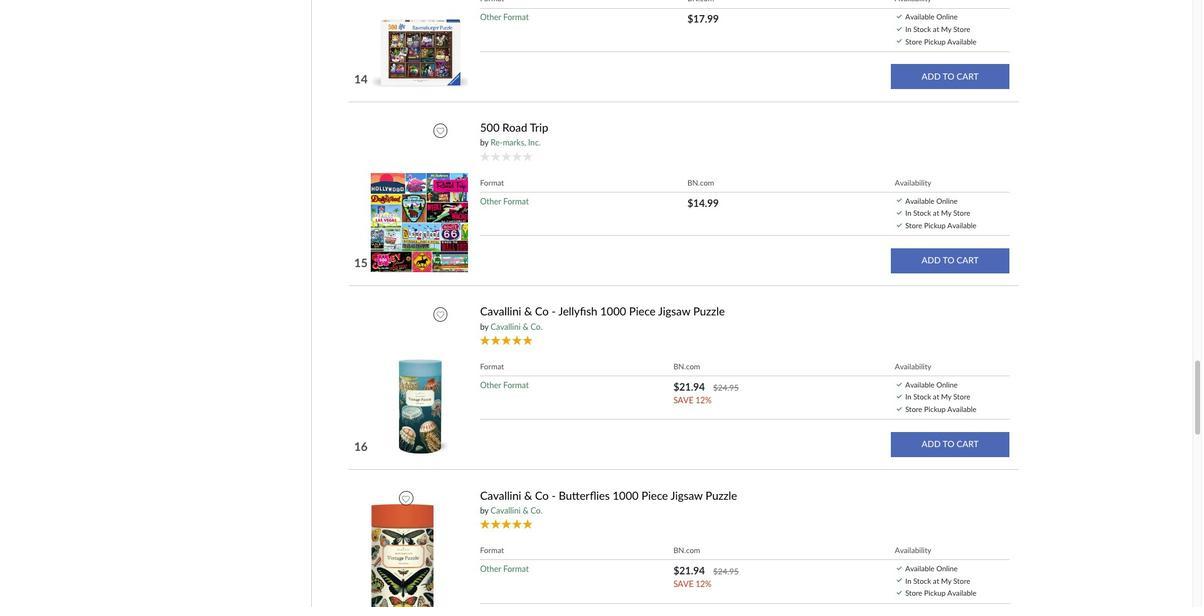 Task type: locate. For each thing, give the bounding box(es) containing it.
2 available online from the top
[[905, 196, 958, 205]]

1 vertical spatial check image
[[897, 211, 902, 215]]

other format link
[[480, 12, 529, 22], [480, 196, 529, 206], [480, 380, 529, 390], [480, 564, 529, 574]]

by inside the 'cavallini & co - jellyfish 1000 piece jigsaw puzzle by cavallini & co.'
[[480, 322, 489, 332]]

- inside the 'cavallini & co - jellyfish 1000 piece jigsaw puzzle by cavallini & co.'
[[552, 305, 556, 318]]

4 check image from the top
[[897, 223, 902, 227]]

2 stock from the top
[[913, 208, 931, 217]]

2 availability from the top
[[895, 362, 932, 371]]

by inside 500 road trip by re-marks, inc.
[[480, 138, 489, 148]]

3 by from the top
[[480, 506, 489, 516]]

0 vertical spatial co
[[535, 305, 549, 318]]

15
[[354, 256, 368, 270]]

2 $24.95 from the top
[[713, 567, 739, 577]]

1 store pickup available from the top
[[905, 37, 977, 46]]

1 vertical spatial co.
[[531, 506, 543, 516]]

$24.95
[[713, 383, 739, 393], [713, 567, 739, 577]]

2 pickup from the top
[[924, 221, 946, 229]]

0 vertical spatial puzzle
[[693, 305, 725, 318]]

3 pickup from the top
[[924, 405, 946, 413]]

1 save from the top
[[673, 395, 694, 405]]

bn.com for piece
[[673, 362, 700, 371]]

2 check image from the top
[[897, 211, 902, 215]]

re-
[[491, 138, 503, 148]]

0 vertical spatial check image
[[897, 199, 902, 202]]

1000 right jellyfish
[[600, 305, 626, 318]]

0 vertical spatial piece
[[629, 305, 656, 318]]

0 vertical spatial by
[[480, 138, 489, 148]]

puzzle inside cavallini & co - butterflies 1000 piece jigsaw puzzle by cavallini & co.
[[706, 488, 737, 502]]

available online
[[905, 12, 958, 21], [905, 196, 958, 205], [905, 380, 958, 389], [905, 564, 958, 573]]

0 vertical spatial $21.94 link
[[673, 381, 705, 393]]

pickup for cavallini & co - jellyfish 1000 piece jigsaw puzzle
[[924, 405, 946, 413]]

$14.99 link
[[687, 197, 719, 209]]

0 vertical spatial availability
[[895, 178, 932, 187]]

2 other format from the top
[[480, 196, 529, 206]]

in for 500 road trip
[[905, 208, 911, 217]]

by inside cavallini & co - butterflies 1000 piece jigsaw puzzle by cavallini & co.
[[480, 506, 489, 516]]

3 in stock at my store from the top
[[905, 392, 970, 401]]

3 my store from the top
[[941, 392, 970, 401]]

1 availability from the top
[[895, 178, 932, 187]]

store
[[905, 37, 922, 46], [905, 221, 922, 229], [905, 405, 922, 413], [905, 589, 922, 597]]

my store
[[941, 24, 970, 33], [941, 208, 970, 217], [941, 392, 970, 401], [941, 576, 970, 585]]

1 available online from the top
[[905, 12, 958, 21]]

3 other from the top
[[480, 380, 501, 390]]

2 at from the top
[[933, 208, 939, 217]]

store for 500 road trip
[[905, 221, 922, 229]]

2 by from the top
[[480, 322, 489, 332]]

2 save from the top
[[673, 579, 694, 589]]

format
[[503, 12, 529, 22], [480, 178, 504, 187], [503, 196, 529, 206], [480, 362, 504, 371], [503, 380, 529, 390], [480, 546, 504, 555], [503, 564, 529, 574]]

None submit
[[891, 64, 1009, 89], [891, 248, 1009, 273], [891, 432, 1009, 457], [891, 64, 1009, 89], [891, 248, 1009, 273], [891, 432, 1009, 457]]

cavallini & co. link
[[491, 322, 543, 332], [491, 506, 543, 516]]

2 $21.94 link from the top
[[673, 565, 705, 577]]

store for cavallini & co - jellyfish 1000 piece jigsaw puzzle
[[905, 405, 922, 413]]

other format for cavallini & co - jellyfish 1000 piece jigsaw puzzle
[[480, 380, 529, 390]]

1 other from the top
[[480, 12, 501, 22]]

1 check image from the top
[[897, 15, 902, 18]]

0 vertical spatial 12%
[[696, 395, 712, 405]]

co inside the 'cavallini & co - jellyfish 1000 piece jigsaw puzzle by cavallini & co.'
[[535, 305, 549, 318]]

cavallini
[[480, 305, 521, 318], [491, 322, 521, 332], [480, 488, 521, 502], [491, 506, 521, 516]]

2 vertical spatial by
[[480, 506, 489, 516]]

1 vertical spatial co
[[535, 488, 549, 502]]

co inside cavallini & co - butterflies 1000 piece jigsaw puzzle by cavallini & co.
[[535, 488, 549, 502]]

1 in stock at my store from the top
[[905, 24, 970, 33]]

3 online from the top
[[936, 380, 958, 389]]

1 vertical spatial puzzle
[[706, 488, 737, 502]]

1 vertical spatial 1000
[[613, 488, 639, 502]]

other format
[[480, 12, 529, 22], [480, 196, 529, 206], [480, 380, 529, 390], [480, 564, 529, 574]]

co. inside the 'cavallini & co - jellyfish 1000 piece jigsaw puzzle by cavallini & co.'
[[531, 322, 543, 332]]

1 vertical spatial by
[[480, 322, 489, 332]]

1 my store from the top
[[941, 24, 970, 33]]

by for butterflies
[[480, 506, 489, 516]]

piece
[[629, 305, 656, 318], [642, 488, 668, 502]]

2 - from the top
[[552, 488, 556, 502]]

1 cavallini & co. link from the top
[[491, 322, 543, 332]]

3 at from the top
[[933, 392, 939, 401]]

jigsaw
[[658, 305, 690, 318], [671, 488, 703, 502]]

available online for cavallini & co - butterflies 1000 piece jigsaw puzzle
[[905, 564, 958, 573]]

online for cavallini & co - jellyfish 1000 piece jigsaw puzzle
[[936, 380, 958, 389]]

0 vertical spatial cavallini & co. link
[[491, 322, 543, 332]]

co left jellyfish
[[535, 305, 549, 318]]

3 available online from the top
[[905, 380, 958, 389]]

1000 inside cavallini & co - butterflies 1000 piece jigsaw puzzle by cavallini & co.
[[613, 488, 639, 502]]

other format link for 500 road trip
[[480, 196, 529, 206]]

store pickup available for cavallini & co - butterflies 1000 piece jigsaw puzzle
[[905, 589, 977, 597]]

stock for cavallini & co - butterflies 1000 piece jigsaw puzzle
[[913, 576, 931, 585]]

available online for 500 road trip
[[905, 196, 958, 205]]

save
[[673, 395, 694, 405], [673, 579, 694, 589]]

co. inside cavallini & co - butterflies 1000 piece jigsaw puzzle by cavallini & co.
[[531, 506, 543, 516]]

bn.com for inc.
[[687, 178, 714, 187]]

co left butterflies
[[535, 488, 549, 502]]

available
[[905, 12, 935, 21], [947, 37, 977, 46], [905, 196, 935, 205], [947, 221, 977, 229], [905, 380, 935, 389], [947, 405, 977, 413], [905, 564, 935, 573], [947, 589, 977, 597]]

2 other format link from the top
[[480, 196, 529, 206]]

pickup
[[924, 37, 946, 46], [924, 221, 946, 229], [924, 405, 946, 413], [924, 589, 946, 597]]

2 store pickup available from the top
[[905, 221, 977, 229]]

1 12% from the top
[[696, 395, 712, 405]]

other
[[480, 12, 501, 22], [480, 196, 501, 206], [480, 380, 501, 390], [480, 564, 501, 574]]

0 vertical spatial $24.95 save 12%
[[673, 383, 739, 405]]

6 check image from the top
[[897, 395, 902, 399]]

puzzle for jellyfish
[[693, 305, 725, 318]]

1 $21.94 from the top
[[673, 381, 705, 393]]

2 $21.94 from the top
[[673, 565, 705, 577]]

trip
[[530, 121, 548, 134]]

- for butterflies
[[552, 488, 556, 502]]

2 other from the top
[[480, 196, 501, 206]]

1 vertical spatial $24.95 save 12%
[[673, 567, 739, 589]]

at for cavallini & co - jellyfish 1000 piece jigsaw puzzle
[[933, 392, 939, 401]]

2 co from the top
[[535, 488, 549, 502]]

marks,
[[503, 138, 526, 148]]

1 $24.95 save 12% from the top
[[673, 383, 739, 405]]

2 vertical spatial bn.com
[[673, 546, 700, 555]]

4 store from the top
[[905, 589, 922, 597]]

- inside cavallini & co - butterflies 1000 piece jigsaw puzzle by cavallini & co.
[[552, 488, 556, 502]]

1 vertical spatial $21.94 link
[[673, 565, 705, 577]]

in stock at my store
[[905, 24, 970, 33], [905, 208, 970, 217], [905, 392, 970, 401], [905, 576, 970, 585]]

cavallini & co - jellyfish 1000 piece jigsaw puzzle by cavallini & co.
[[480, 305, 725, 332]]

1 vertical spatial $21.94
[[673, 565, 705, 577]]

2 $24.95 save 12% from the top
[[673, 567, 739, 589]]

$21.94 link
[[673, 381, 705, 393], [673, 565, 705, 577]]

4 other from the top
[[480, 564, 501, 574]]

piece inside cavallini & co - butterflies 1000 piece jigsaw puzzle by cavallini & co.
[[642, 488, 668, 502]]

$21.94 link for cavallini & co - butterflies 1000 piece jigsaw puzzle
[[673, 565, 705, 577]]

co. for butterflies
[[531, 506, 543, 516]]

cavallini & co - jellyfish 1000 piece jigsaw puzzle image
[[370, 356, 471, 457]]

4 available online from the top
[[905, 564, 958, 573]]

stock
[[913, 24, 931, 33], [913, 208, 931, 217], [913, 392, 931, 401], [913, 576, 931, 585]]

jigsaw inside cavallini & co - butterflies 1000 piece jigsaw puzzle by cavallini & co.
[[671, 488, 703, 502]]

12% for cavallini & co - butterflies 1000 piece jigsaw puzzle
[[696, 579, 712, 589]]

in for cavallini & co - butterflies 1000 piece jigsaw puzzle
[[905, 576, 911, 585]]

jigsaw inside the 'cavallini & co - jellyfish 1000 piece jigsaw puzzle by cavallini & co.'
[[658, 305, 690, 318]]

cubby cats and succulents 500 pc puzzle image
[[370, 19, 471, 89]]

4 other format from the top
[[480, 564, 529, 574]]

2 cavallini & co. link from the top
[[491, 506, 543, 516]]

3 availability from the top
[[895, 546, 932, 555]]

1 check image from the top
[[897, 199, 902, 202]]

3 store pickup available from the top
[[905, 405, 977, 413]]

bn.com
[[687, 178, 714, 187], [673, 362, 700, 371], [673, 546, 700, 555]]

2 online from the top
[[936, 196, 958, 205]]

1 vertical spatial -
[[552, 488, 556, 502]]

0 vertical spatial save
[[673, 395, 694, 405]]

3 in from the top
[[905, 392, 911, 401]]

1 store from the top
[[905, 37, 922, 46]]

2 co. from the top
[[531, 506, 543, 516]]

0 vertical spatial co.
[[531, 322, 543, 332]]

$24.95 for cavallini & co - jellyfish 1000 piece jigsaw puzzle
[[713, 383, 739, 393]]

1 - from the top
[[552, 305, 556, 318]]

puzzle
[[693, 305, 725, 318], [706, 488, 737, 502]]

- left butterflies
[[552, 488, 556, 502]]

0 vertical spatial $21.94
[[673, 381, 705, 393]]

500
[[480, 121, 500, 134]]

3 store from the top
[[905, 405, 922, 413]]

at
[[933, 24, 939, 33], [933, 208, 939, 217], [933, 392, 939, 401], [933, 576, 939, 585]]

3 stock from the top
[[913, 392, 931, 401]]

availability for cavallini & co - butterflies 1000 piece jigsaw puzzle
[[895, 546, 932, 555]]

1 co. from the top
[[531, 322, 543, 332]]

cavallini & co. link for cavallini & co - butterflies 1000 piece jigsaw puzzle
[[491, 506, 543, 516]]

0 vertical spatial bn.com
[[687, 178, 714, 187]]

4 other format link from the top
[[480, 564, 529, 574]]

1 vertical spatial 12%
[[696, 579, 712, 589]]

4 stock from the top
[[913, 576, 931, 585]]

9 check image from the top
[[897, 579, 902, 583]]

5 check image from the top
[[897, 383, 902, 386]]

available online for cavallini & co - jellyfish 1000 piece jigsaw puzzle
[[905, 380, 958, 389]]

2 check image from the top
[[897, 27, 902, 31]]

0 vertical spatial -
[[552, 305, 556, 318]]

online
[[936, 12, 958, 21], [936, 196, 958, 205], [936, 380, 958, 389], [936, 564, 958, 573]]

$24.95 save 12% for cavallini & co - butterflies 1000 piece jigsaw puzzle
[[673, 567, 739, 589]]

4 online from the top
[[936, 564, 958, 573]]

1 pickup from the top
[[924, 37, 946, 46]]

availability
[[895, 178, 932, 187], [895, 362, 932, 371], [895, 546, 932, 555]]

other format link for cavallini & co - butterflies 1000 piece jigsaw puzzle
[[480, 564, 529, 574]]

1 by from the top
[[480, 138, 489, 148]]

store pickup available for cavallini & co - jellyfish 1000 piece jigsaw puzzle
[[905, 405, 977, 413]]

cavallini & co - butterflies 1000 piece jigsaw puzzle by cavallini & co.
[[480, 488, 737, 516]]

4 store pickup available from the top
[[905, 589, 977, 597]]

other for cavallini & co - jellyfish 1000 piece jigsaw puzzle
[[480, 380, 501, 390]]

store pickup available
[[905, 37, 977, 46], [905, 221, 977, 229], [905, 405, 977, 413], [905, 589, 977, 597]]

$24.95 save 12%
[[673, 383, 739, 405], [673, 567, 739, 589]]

co for jellyfish
[[535, 305, 549, 318]]

2 vertical spatial availability
[[895, 546, 932, 555]]

1 $24.95 from the top
[[713, 383, 739, 393]]

in stock at my store for 500 road trip
[[905, 208, 970, 217]]

- left jellyfish
[[552, 305, 556, 318]]

-
[[552, 305, 556, 318], [552, 488, 556, 502]]

1 vertical spatial save
[[673, 579, 694, 589]]

my store for cavallini & co - butterflies 1000 piece jigsaw puzzle
[[941, 576, 970, 585]]

2 in stock at my store from the top
[[905, 208, 970, 217]]

0 vertical spatial jigsaw
[[658, 305, 690, 318]]

10 check image from the top
[[897, 591, 902, 595]]

check image
[[897, 15, 902, 18], [897, 27, 902, 31], [897, 39, 902, 43], [897, 223, 902, 227], [897, 383, 902, 386], [897, 395, 902, 399], [897, 407, 902, 411], [897, 566, 902, 570], [897, 579, 902, 583], [897, 591, 902, 595]]

piece inside the 'cavallini & co - jellyfish 1000 piece jigsaw puzzle by cavallini & co.'
[[629, 305, 656, 318]]

1 other format link from the top
[[480, 12, 529, 22]]

by
[[480, 138, 489, 148], [480, 322, 489, 332], [480, 506, 489, 516]]

&
[[524, 305, 532, 318], [523, 322, 529, 332], [524, 488, 532, 502], [523, 506, 529, 516]]

puzzle inside the 'cavallini & co - jellyfish 1000 piece jigsaw puzzle by cavallini & co.'
[[693, 305, 725, 318]]

$14.99
[[687, 197, 719, 209]]

3 other format from the top
[[480, 380, 529, 390]]

co for butterflies
[[535, 488, 549, 502]]

1 other format from the top
[[480, 12, 529, 22]]

$21.94
[[673, 381, 705, 393], [673, 565, 705, 577]]

0 vertical spatial $24.95
[[713, 383, 739, 393]]

2 12% from the top
[[696, 579, 712, 589]]

3 other format link from the top
[[480, 380, 529, 390]]

1000
[[600, 305, 626, 318], [613, 488, 639, 502]]

1000 inside the 'cavallini & co - jellyfish 1000 piece jigsaw puzzle by cavallini & co.'
[[600, 305, 626, 318]]

4 in from the top
[[905, 576, 911, 585]]

1 vertical spatial availability
[[895, 362, 932, 371]]

1 vertical spatial $24.95
[[713, 567, 739, 577]]

1 vertical spatial bn.com
[[673, 362, 700, 371]]

check image
[[897, 199, 902, 202], [897, 211, 902, 215]]

co
[[535, 305, 549, 318], [535, 488, 549, 502]]

1 vertical spatial cavallini & co. link
[[491, 506, 543, 516]]

2 store from the top
[[905, 221, 922, 229]]

4 my store from the top
[[941, 576, 970, 585]]

1 co from the top
[[535, 305, 549, 318]]

0 vertical spatial 1000
[[600, 305, 626, 318]]

at for cavallini & co - butterflies 1000 piece jigsaw puzzle
[[933, 576, 939, 585]]

co.
[[531, 322, 543, 332], [531, 506, 543, 516]]

12%
[[696, 395, 712, 405], [696, 579, 712, 589]]

4 pickup from the top
[[924, 589, 946, 597]]

stock for cavallini & co - jellyfish 1000 piece jigsaw puzzle
[[913, 392, 931, 401]]

in
[[905, 24, 911, 33], [905, 208, 911, 217], [905, 392, 911, 401], [905, 576, 911, 585]]

2 my store from the top
[[941, 208, 970, 217]]

1 vertical spatial piece
[[642, 488, 668, 502]]

$21.94 for cavallini & co - butterflies 1000 piece jigsaw puzzle
[[673, 565, 705, 577]]

2 in from the top
[[905, 208, 911, 217]]

1 $21.94 link from the top
[[673, 381, 705, 393]]

4 at from the top
[[933, 576, 939, 585]]

jigsaw for jellyfish
[[658, 305, 690, 318]]

1 vertical spatial jigsaw
[[671, 488, 703, 502]]

1000 right butterflies
[[613, 488, 639, 502]]

store for cavallini & co - butterflies 1000 piece jigsaw puzzle
[[905, 589, 922, 597]]

4 in stock at my store from the top
[[905, 576, 970, 585]]



Task type: vqa. For each thing, say whether or not it's contained in the screenshot.
'12%' associated with Cavallini & Co - Butterflies 1000 Piece Jigsaw Puzzle
yes



Task type: describe. For each thing, give the bounding box(es) containing it.
12% for cavallini & co - jellyfish 1000 piece jigsaw puzzle
[[696, 395, 712, 405]]

co. for jellyfish
[[531, 322, 543, 332]]

my store for cavallini & co - jellyfish 1000 piece jigsaw puzzle
[[941, 392, 970, 401]]

online for 500 road trip
[[936, 196, 958, 205]]

availability for 500 road trip
[[895, 178, 932, 187]]

$21.94 link for cavallini & co - jellyfish 1000 piece jigsaw puzzle
[[673, 381, 705, 393]]

other format link for cavallini & co - jellyfish 1000 piece jigsaw puzzle
[[480, 380, 529, 390]]

pickup for 500 road trip
[[924, 221, 946, 229]]

puzzle for butterflies
[[706, 488, 737, 502]]

other format for cavallini & co - butterflies 1000 piece jigsaw puzzle
[[480, 564, 529, 574]]

- for jellyfish
[[552, 305, 556, 318]]

cavallini & co - jellyfish 1000 piece jigsaw puzzle link
[[480, 305, 725, 319]]

by for jellyfish
[[480, 322, 489, 332]]

in stock at my store for cavallini & co - butterflies 1000 piece jigsaw puzzle
[[905, 576, 970, 585]]

at for 500 road trip
[[933, 208, 939, 217]]

jellyfish
[[558, 305, 597, 318]]

road
[[502, 121, 527, 134]]

other for cavallini & co - butterflies 1000 piece jigsaw puzzle
[[480, 564, 501, 574]]

store pickup available for 500 road trip
[[905, 221, 977, 229]]

7 check image from the top
[[897, 407, 902, 411]]

$17.99 link
[[687, 13, 719, 25]]

check image for in stock at my store
[[897, 211, 902, 215]]

500 road trip image
[[370, 172, 471, 273]]

piece for butterflies
[[642, 488, 668, 502]]

8 check image from the top
[[897, 566, 902, 570]]

$21.94 for cavallini & co - jellyfish 1000 piece jigsaw puzzle
[[673, 381, 705, 393]]

inc.
[[528, 138, 541, 148]]

pickup for cavallini & co - butterflies 1000 piece jigsaw puzzle
[[924, 589, 946, 597]]

re-marks, inc. link
[[491, 138, 541, 148]]

16
[[354, 440, 368, 454]]

online for cavallini & co - butterflies 1000 piece jigsaw puzzle
[[936, 564, 958, 573]]

cavallini & co - butterflies 1000 piece jigsaw puzzle link
[[480, 488, 737, 503]]

500 road trip link
[[480, 121, 548, 135]]

500 road trip by re-marks, inc.
[[480, 121, 548, 148]]

$17.99
[[687, 13, 719, 25]]

other format for 500 road trip
[[480, 196, 529, 206]]

3 check image from the top
[[897, 39, 902, 43]]

1 at from the top
[[933, 24, 939, 33]]

1 stock from the top
[[913, 24, 931, 33]]

piece for jellyfish
[[629, 305, 656, 318]]

1000 for jellyfish
[[600, 305, 626, 318]]

jigsaw for butterflies
[[671, 488, 703, 502]]

cavallini & co. link for cavallini & co - jellyfish 1000 piece jigsaw puzzle
[[491, 322, 543, 332]]

stock for 500 road trip
[[913, 208, 931, 217]]

my store for 500 road trip
[[941, 208, 970, 217]]

1 in from the top
[[905, 24, 911, 33]]

$24.95 for cavallini & co - butterflies 1000 piece jigsaw puzzle
[[713, 567, 739, 577]]

save for cavallini & co - jellyfish 1000 piece jigsaw puzzle
[[673, 395, 694, 405]]

1000 for butterflies
[[613, 488, 639, 502]]

1 online from the top
[[936, 12, 958, 21]]

save for cavallini & co - butterflies 1000 piece jigsaw puzzle
[[673, 579, 694, 589]]

14
[[354, 72, 368, 86]]

$24.95 save 12% for cavallini & co - jellyfish 1000 piece jigsaw puzzle
[[673, 383, 739, 405]]

check image for available online
[[897, 199, 902, 202]]

butterflies
[[559, 488, 610, 502]]

in for cavallini & co - jellyfish 1000 piece jigsaw puzzle
[[905, 392, 911, 401]]

availability for cavallini & co - jellyfish 1000 piece jigsaw puzzle
[[895, 362, 932, 371]]

cavallini & co - butterflies 1000 piece jigsaw puzzle image
[[370, 503, 437, 607]]

in stock at my store for cavallini & co - jellyfish 1000 piece jigsaw puzzle
[[905, 392, 970, 401]]

other for 500 road trip
[[480, 196, 501, 206]]



